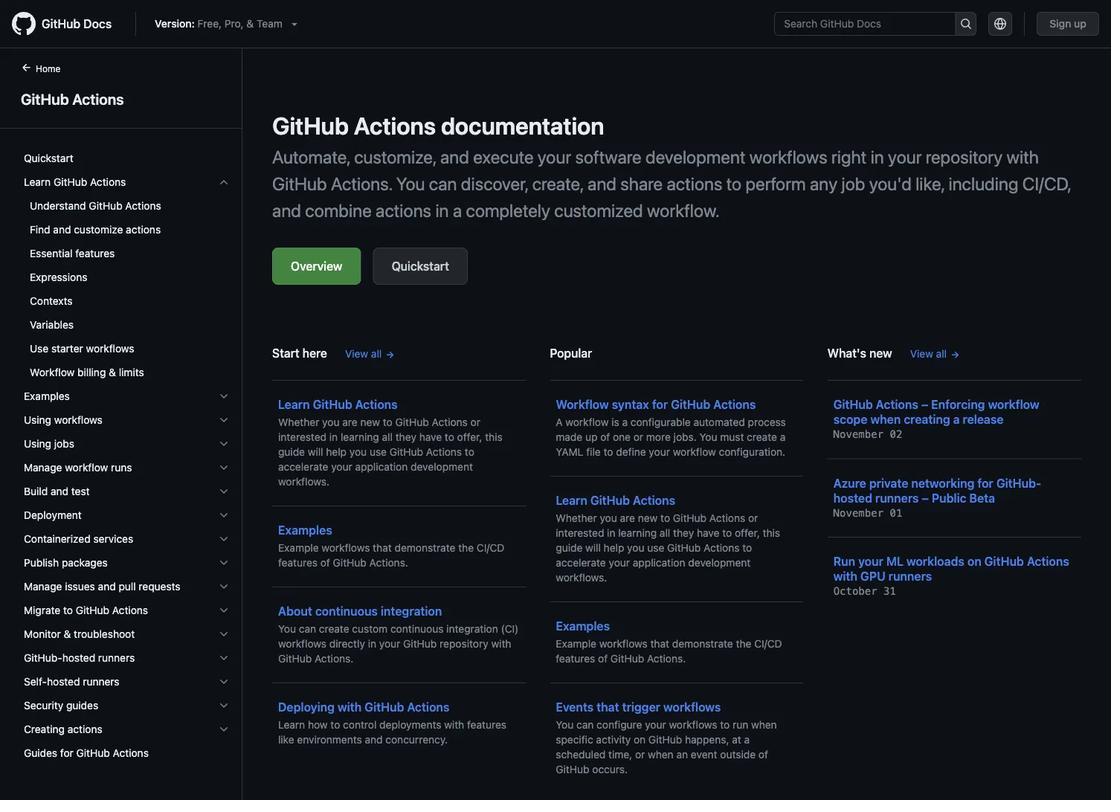 Task type: vqa. For each thing, say whether or not it's contained in the screenshot.
workloads
yes



Task type: describe. For each thing, give the bounding box(es) containing it.
build and test
[[24, 485, 90, 498]]

1 vertical spatial interested
[[556, 527, 604, 539]]

workflows inside the using workflows dropdown button
[[54, 414, 103, 426]]

guides for github actions
[[24, 747, 149, 759]]

github-hosted runners button
[[18, 646, 236, 670]]

guides
[[24, 747, 57, 759]]

sc 9kayk9 0 image for manage issues and pull requests
[[218, 581, 230, 593]]

learn github actions element containing understand github actions
[[12, 194, 242, 385]]

workloads
[[907, 555, 965, 569]]

1 horizontal spatial when
[[751, 719, 777, 731]]

scheduled
[[556, 749, 606, 761]]

view all link for start here
[[345, 346, 395, 362]]

you inside events that trigger workflows you can configure your workflows to run when specific activity on github happens, at a scheduled time, or when an event outside of github occurs.
[[556, 719, 574, 731]]

workflow for billing
[[30, 366, 75, 379]]

github- inside dropdown button
[[24, 652, 62, 664]]

1 vertical spatial that
[[650, 638, 669, 650]]

home
[[36, 63, 60, 74]]

control
[[343, 719, 377, 731]]

pro,
[[225, 17, 244, 30]]

github actions element
[[0, 60, 242, 799]]

Search GitHub Docs search field
[[775, 13, 955, 35]]

workflows inside about continuous integration you can create custom continuous integration (ci) workflows directly in your github repository with github actions.
[[278, 638, 327, 650]]

0 horizontal spatial have
[[419, 431, 442, 443]]

specific
[[556, 734, 593, 746]]

create,
[[532, 173, 584, 194]]

actions inside the run your ml workloads on github actions with gpu runners october 31
[[1027, 555, 1070, 569]]

hosted for github-hosted runners
[[62, 652, 95, 664]]

how
[[308, 719, 328, 731]]

create inside workflow syntax for github actions a workflow is a configurable automated process made up of one or more jobs. you must create a yaml file to define your workflow configuration.
[[747, 431, 777, 443]]

publish packages button
[[18, 551, 236, 575]]

sign up link
[[1037, 12, 1099, 36]]

essential
[[30, 247, 73, 260]]

learn inside deploying with github actions learn how to control deployments with features like environments and concurrency.
[[278, 719, 305, 731]]

github actions link
[[18, 88, 224, 110]]

is
[[612, 416, 619, 428]]

on inside events that trigger workflows you can configure your workflows to run when specific activity on github happens, at a scheduled time, or when an event outside of github occurs.
[[634, 734, 646, 746]]

1 horizontal spatial offer,
[[735, 527, 760, 539]]

when inside 'github actions – enforcing workflow scope when creating a release november 02'
[[871, 412, 901, 427]]

1 horizontal spatial are
[[620, 512, 635, 524]]

1 vertical spatial the
[[736, 638, 752, 650]]

azure private networking for github- hosted runners – public beta november 01
[[834, 476, 1042, 519]]

you inside github actions documentation automate, customize, and execute your software development workflows right in your repository with github actions. you can discover, create, and share actions to perform any job you'd like, including ci/cd, and combine actions in a completely customized workflow.
[[396, 173, 425, 194]]

customize
[[74, 224, 123, 236]]

what's
[[828, 346, 867, 360]]

creating
[[904, 412, 950, 427]]

0 horizontal spatial are
[[342, 416, 358, 428]]

sc 9kayk9 0 image for self-hosted runners
[[218, 676, 230, 688]]

0 vertical spatial use
[[370, 446, 387, 458]]

0 horizontal spatial they
[[396, 431, 417, 443]]

october 31 element
[[834, 585, 896, 598]]

actions inside workflow syntax for github actions a workflow is a configurable automated process made up of one or more jobs. you must create a yaml file to define your workflow configuration.
[[714, 398, 756, 412]]

sc 9kayk9 0 image for manage workflow runs
[[218, 462, 230, 474]]

0 horizontal spatial workflows.
[[278, 476, 330, 488]]

deploying with github actions learn how to control deployments with features like environments and concurrency.
[[278, 700, 507, 746]]

must
[[720, 431, 744, 443]]

1 vertical spatial quickstart
[[392, 259, 449, 273]]

runners inside azure private networking for github- hosted runners – public beta november 01
[[875, 491, 919, 505]]

github- inside azure private networking for github- hosted runners – public beta november 01
[[997, 476, 1042, 490]]

02
[[890, 428, 903, 441]]

a right is
[[622, 416, 628, 428]]

your inside about continuous integration you can create custom continuous integration (ci) workflows directly in your github repository with github actions.
[[379, 638, 400, 650]]

using jobs
[[24, 438, 74, 450]]

learn github actions element containing learn github actions
[[12, 170, 242, 385]]

actions. up "trigger"
[[647, 653, 686, 665]]

your inside events that trigger workflows you can configure your workflows to run when specific activity on github happens, at a scheduled time, or when an event outside of github occurs.
[[645, 719, 666, 731]]

1 horizontal spatial examples example workflows that demonstrate the ci/cd features of github actions.
[[556, 619, 782, 665]]

1 horizontal spatial example
[[556, 638, 597, 650]]

0 horizontal spatial ci/cd
[[477, 542, 505, 554]]

sc 9kayk9 0 image for learn github actions
[[218, 176, 230, 188]]

jobs
[[54, 438, 74, 450]]

workflow up "made"
[[566, 416, 609, 428]]

team
[[257, 17, 283, 30]]

find and customize actions link
[[18, 218, 236, 242]]

private
[[869, 476, 909, 490]]

learn down start here
[[278, 398, 310, 412]]

version: free, pro, & team
[[155, 17, 283, 30]]

runs
[[111, 462, 132, 474]]

automated
[[694, 416, 745, 428]]

1 vertical spatial integration
[[446, 623, 498, 635]]

sign up
[[1050, 17, 1087, 30]]

repository inside github actions documentation automate, customize, and execute your software development workflows right in your repository with github actions. you can discover, create, and share actions to perform any job you'd like, including ci/cd, and combine actions in a completely customized workflow.
[[926, 147, 1003, 167]]

like
[[278, 734, 294, 746]]

actions inside 'github actions – enforcing workflow scope when creating a release november 02'
[[876, 398, 919, 412]]

understand github actions
[[30, 200, 161, 212]]

start
[[272, 346, 300, 360]]

1 vertical spatial learn github actions whether you are new to github actions or interested in learning all they have to offer, this guide will help you use github actions to accelerate your application development workflows.
[[556, 494, 780, 584]]

using workflows
[[24, 414, 103, 426]]

in inside about continuous integration you can create custom continuous integration (ci) workflows directly in your github repository with github actions.
[[368, 638, 376, 650]]

0 horizontal spatial the
[[458, 542, 474, 554]]

and left combine
[[272, 200, 301, 221]]

perform
[[746, 173, 806, 194]]

for inside the "github actions" element
[[60, 747, 73, 759]]

guides for github actions link
[[18, 742, 236, 765]]

essential features
[[30, 247, 115, 260]]

azure
[[834, 476, 866, 490]]

and up discover, at the left of the page
[[440, 147, 469, 167]]

actions inside github actions documentation automate, customize, and execute your software development workflows right in your repository with github actions. you can discover, create, and share actions to perform any job you'd like, including ci/cd, and combine actions in a completely customized workflow.
[[354, 112, 436, 140]]

& inside learn github actions element
[[109, 366, 116, 379]]

0 vertical spatial demonstrate
[[395, 542, 456, 554]]

1 vertical spatial demonstrate
[[672, 638, 733, 650]]

view all for what's new
[[910, 348, 947, 360]]

0 horizontal spatial interested
[[278, 431, 327, 443]]

popular
[[550, 346, 592, 360]]

features inside deploying with github actions learn how to control deployments with features like environments and concurrency.
[[467, 719, 507, 731]]

and inside learn github actions element
[[53, 224, 71, 236]]

your inside workflow syntax for github actions a workflow is a configurable automated process made up of one or more jobs. you must create a yaml file to define your workflow configuration.
[[649, 446, 670, 458]]

workflows inside github actions documentation automate, customize, and execute your software development workflows right in your repository with github actions. you can discover, create, and share actions to perform any job you'd like, including ci/cd, and combine actions in a completely customized workflow.
[[750, 147, 828, 167]]

sc 9kayk9 0 image for containerized services
[[218, 533, 230, 545]]

build
[[24, 485, 48, 498]]

0 horizontal spatial will
[[308, 446, 323, 458]]

1 horizontal spatial have
[[697, 527, 720, 539]]

1 horizontal spatial whether
[[556, 512, 597, 524]]

publish
[[24, 557, 59, 569]]

search image
[[960, 18, 972, 30]]

find and customize actions
[[30, 224, 161, 236]]

sc 9kayk9 0 image for creating actions
[[218, 724, 230, 736]]

like,
[[916, 173, 945, 194]]

manage for manage workflow runs
[[24, 462, 62, 474]]

0 horizontal spatial guide
[[278, 446, 305, 458]]

0 horizontal spatial when
[[648, 749, 674, 761]]

november for hosted
[[834, 507, 884, 519]]

1 vertical spatial development
[[411, 461, 473, 473]]

public
[[932, 491, 967, 505]]

with inside the run your ml workloads on github actions with gpu runners october 31
[[834, 569, 858, 584]]

workflows inside use starter workflows link
[[86, 343, 134, 355]]

1 vertical spatial this
[[763, 527, 780, 539]]

0 vertical spatial that
[[373, 542, 392, 554]]

documentation
[[441, 112, 604, 140]]

learn github actions
[[24, 176, 126, 188]]

monitor & troubleshoot button
[[18, 623, 236, 646]]

monitor
[[24, 628, 61, 640]]

0 vertical spatial new
[[870, 346, 892, 360]]

activity
[[596, 734, 631, 746]]

happens,
[[685, 734, 729, 746]]

1 horizontal spatial new
[[638, 512, 658, 524]]

free,
[[198, 17, 222, 30]]

with up concurrency.
[[444, 719, 464, 731]]

manage issues and pull requests button
[[18, 575, 236, 599]]

1 vertical spatial quickstart link
[[373, 248, 468, 285]]

manage workflow runs button
[[18, 456, 236, 480]]

manage issues and pull requests
[[24, 581, 180, 593]]

development inside github actions documentation automate, customize, and execute your software development workflows right in your repository with github actions. you can discover, create, and share actions to perform any job you'd like, including ci/cd, and combine actions in a completely customized workflow.
[[646, 147, 746, 167]]

actions down customize,
[[376, 200, 431, 221]]

to inside events that trigger workflows you can configure your workflows to run when specific activity on github happens, at a scheduled time, or when an event outside of github occurs.
[[720, 719, 730, 731]]

1 vertical spatial ci/cd
[[754, 638, 782, 650]]

github docs
[[42, 17, 112, 31]]

docs
[[83, 17, 112, 31]]

view for what's new
[[910, 348, 933, 360]]

github inside dropdown button
[[76, 604, 109, 617]]

to inside github actions documentation automate, customize, and execute your software development workflows right in your repository with github actions. you can discover, create, and share actions to perform any job you'd like, including ci/cd, and combine actions in a completely customized workflow.
[[727, 173, 742, 194]]

define
[[616, 446, 646, 458]]

github inside deploying with github actions learn how to control deployments with features like environments and concurrency.
[[365, 700, 404, 714]]

limits
[[119, 366, 144, 379]]

and left pull
[[98, 581, 116, 593]]

process
[[748, 416, 786, 428]]

github inside 'dropdown button'
[[54, 176, 87, 188]]

hosted for self-hosted runners
[[47, 676, 80, 688]]

use starter workflows link
[[18, 337, 236, 361]]

run
[[834, 555, 856, 569]]

github inside 'github actions – enforcing workflow scope when creating a release november 02'
[[834, 398, 873, 412]]

github docs link
[[12, 12, 124, 36]]

overview link
[[272, 248, 361, 285]]

0 vertical spatial integration
[[381, 604, 442, 619]]

november 01 element
[[834, 507, 903, 519]]

and left the test
[[51, 485, 68, 498]]

1 horizontal spatial help
[[604, 542, 624, 554]]

more
[[646, 431, 671, 443]]

actions. inside about continuous integration you can create custom continuous integration (ci) workflows directly in your github repository with github actions.
[[315, 653, 354, 665]]

for inside workflow syntax for github actions a workflow is a configurable automated process made up of one or more jobs. you must create a yaml file to define your workflow configuration.
[[652, 398, 668, 412]]

repository inside about continuous integration you can create custom continuous integration (ci) workflows directly in your github repository with github actions.
[[440, 638, 488, 650]]

use
[[30, 343, 49, 355]]

monitor & troubleshoot
[[24, 628, 135, 640]]

variables link
[[18, 313, 236, 337]]

sc 9kayk9 0 image for build and test
[[218, 486, 230, 498]]

execute
[[473, 147, 534, 167]]

build and test button
[[18, 480, 236, 504]]

configuration.
[[719, 446, 786, 458]]

workflow down jobs. at the right of page
[[673, 446, 716, 458]]

a inside 'github actions – enforcing workflow scope when creating a release november 02'
[[953, 412, 960, 427]]

jobs.
[[674, 431, 697, 443]]

with inside about continuous integration you can create custom continuous integration (ci) workflows directly in your github repository with github actions.
[[491, 638, 511, 650]]

actions inside "link"
[[72, 90, 124, 107]]

0 vertical spatial quickstart link
[[18, 147, 236, 170]]

0 horizontal spatial accelerate
[[278, 461, 328, 473]]

sc 9kayk9 0 image for github-hosted runners
[[218, 652, 230, 664]]

security guides button
[[18, 694, 236, 718]]

1 vertical spatial application
[[633, 557, 686, 569]]

up inside workflow syntax for github actions a workflow is a configurable automated process made up of one or more jobs. you must create a yaml file to define your workflow configuration.
[[585, 431, 598, 443]]

workflow syntax for github actions a workflow is a configurable automated process made up of one or more jobs. you must create a yaml file to define your workflow configuration.
[[556, 398, 786, 458]]

job
[[842, 173, 865, 194]]

directly
[[329, 638, 365, 650]]

31
[[884, 585, 896, 598]]

expressions
[[30, 271, 87, 283]]

concurrency.
[[386, 734, 448, 746]]

0 horizontal spatial continuous
[[315, 604, 378, 619]]

01
[[890, 507, 903, 519]]

sc 9kayk9 0 image for examples
[[218, 391, 230, 402]]

create inside about continuous integration you can create custom continuous integration (ci) workflows directly in your github repository with github actions.
[[319, 623, 349, 635]]

actions down "understand github actions" link
[[126, 224, 161, 236]]

syntax
[[612, 398, 649, 412]]

examples inside dropdown button
[[24, 390, 70, 402]]



Task type: locate. For each thing, give the bounding box(es) containing it.
2 horizontal spatial new
[[870, 346, 892, 360]]

november down azure
[[834, 507, 884, 519]]

when up 02
[[871, 412, 901, 427]]

0 vertical spatial manage
[[24, 462, 62, 474]]

when left an
[[648, 749, 674, 761]]

when right run
[[751, 719, 777, 731]]

view all for start here
[[345, 348, 382, 360]]

0 vertical spatial example
[[278, 542, 319, 554]]

actions. inside github actions documentation automate, customize, and execute your software development workflows right in your repository with github actions. you can discover, create, and share actions to perform any job you'd like, including ci/cd, and combine actions in a completely customized workflow.
[[331, 173, 392, 194]]

1 vertical spatial learning
[[618, 527, 657, 539]]

manage up migrate
[[24, 581, 62, 593]]

on
[[968, 555, 982, 569], [634, 734, 646, 746]]

run your ml workloads on github actions with gpu runners october 31
[[834, 555, 1070, 598]]

combine
[[305, 200, 372, 221]]

up right sign
[[1074, 17, 1087, 30]]

hosted inside azure private networking for github- hosted runners – public beta november 01
[[834, 491, 873, 505]]

1 vertical spatial repository
[[440, 638, 488, 650]]

1 manage from the top
[[24, 462, 62, 474]]

a inside github actions documentation automate, customize, and execute your software development workflows right in your repository with github actions. you can discover, create, and share actions to perform any job you'd like, including ci/cd, and combine actions in a completely customized workflow.
[[453, 200, 462, 221]]

workflow
[[30, 366, 75, 379], [556, 398, 609, 412]]

0 vertical spatial ci/cd
[[477, 542, 505, 554]]

2 using from the top
[[24, 438, 51, 450]]

2 vertical spatial hosted
[[47, 676, 80, 688]]

discover,
[[461, 173, 528, 194]]

view all link for what's new
[[910, 346, 960, 362]]

0 vertical spatial offer,
[[457, 431, 482, 443]]

0 vertical spatial on
[[968, 555, 982, 569]]

can left discover, at the left of the page
[[429, 173, 457, 194]]

variables
[[30, 319, 74, 331]]

hosted up the security guides
[[47, 676, 80, 688]]

in
[[871, 147, 884, 167], [435, 200, 449, 221], [329, 431, 338, 443], [607, 527, 616, 539], [368, 638, 376, 650]]

learn down yaml
[[556, 494, 588, 508]]

sc 9kayk9 0 image inside monitor & troubleshoot "dropdown button"
[[218, 629, 230, 640]]

using jobs button
[[18, 432, 236, 456]]

and right find
[[53, 224, 71, 236]]

0 vertical spatial learning
[[341, 431, 379, 443]]

a right at
[[744, 734, 750, 746]]

0 vertical spatial &
[[247, 17, 254, 30]]

a down process
[[780, 431, 786, 443]]

hosted inside dropdown button
[[62, 652, 95, 664]]

sc 9kayk9 0 image inside manage issues and pull requests dropdown button
[[218, 581, 230, 593]]

workflow up the test
[[65, 462, 108, 474]]

hosted down azure
[[834, 491, 873, 505]]

example up about
[[278, 542, 319, 554]]

0 horizontal spatial learn github actions whether you are new to github actions or interested in learning all they have to offer, this guide will help you use github actions to accelerate your application development workflows.
[[278, 398, 503, 488]]

a inside events that trigger workflows you can configure your workflows to run when specific activity on github happens, at a scheduled time, or when an event outside of github occurs.
[[744, 734, 750, 746]]

1 horizontal spatial view all
[[910, 348, 947, 360]]

migrate
[[24, 604, 60, 617]]

find
[[30, 224, 50, 236]]

you down about
[[278, 623, 296, 635]]

1 view all from the left
[[345, 348, 382, 360]]

november inside azure private networking for github- hosted runners – public beta november 01
[[834, 507, 884, 519]]

integration left (ci)
[[446, 623, 498, 635]]

you down "automated"
[[700, 431, 717, 443]]

development
[[646, 147, 746, 167], [411, 461, 473, 473], [688, 557, 751, 569]]

beta
[[970, 491, 995, 505]]

0 horizontal spatial whether
[[278, 416, 319, 428]]

deployment
[[24, 509, 82, 521]]

0 vertical spatial examples
[[24, 390, 70, 402]]

1 learn github actions element from the top
[[12, 170, 242, 385]]

of inside events that trigger workflows you can configure your workflows to run when specific activity on github happens, at a scheduled time, or when an event outside of github occurs.
[[759, 749, 768, 761]]

0 horizontal spatial examples example workflows that demonstrate the ci/cd features of github actions.
[[278, 523, 505, 569]]

4 sc 9kayk9 0 image from the top
[[218, 510, 230, 521]]

sc 9kayk9 0 image inside examples dropdown button
[[218, 391, 230, 402]]

sc 9kayk9 0 image inside learn github actions 'dropdown button'
[[218, 176, 230, 188]]

0 horizontal spatial workflow
[[30, 366, 75, 379]]

with
[[1007, 147, 1039, 167], [834, 569, 858, 584], [491, 638, 511, 650], [338, 700, 362, 714], [444, 719, 464, 731]]

environments
[[297, 734, 362, 746]]

learn github actions element
[[12, 170, 242, 385], [12, 194, 242, 385]]

on inside the run your ml workloads on github actions with gpu runners october 31
[[968, 555, 982, 569]]

& right 'pro,'
[[247, 17, 254, 30]]

to inside deploying with github actions learn how to control deployments with features like environments and concurrency.
[[331, 719, 340, 731]]

using for using workflows
[[24, 414, 51, 426]]

1 horizontal spatial interested
[[556, 527, 604, 539]]

can inside about continuous integration you can create custom continuous integration (ci) workflows directly in your github repository with github actions.
[[299, 623, 316, 635]]

sc 9kayk9 0 image inside the "migrate to github actions" dropdown button
[[218, 605, 230, 617]]

actions. up combine
[[331, 173, 392, 194]]

9 sc 9kayk9 0 image from the top
[[218, 724, 230, 736]]

0 horizontal spatial up
[[585, 431, 598, 443]]

and
[[440, 147, 469, 167], [588, 173, 617, 194], [272, 200, 301, 221], [53, 224, 71, 236], [51, 485, 68, 498], [98, 581, 116, 593], [365, 734, 383, 746]]

configure
[[597, 719, 642, 731]]

3 sc 9kayk9 0 image from the top
[[218, 462, 230, 474]]

workflow up release
[[988, 398, 1040, 412]]

sc 9kayk9 0 image inside 'manage workflow runs' dropdown button
[[218, 462, 230, 474]]

1 horizontal spatial quickstart
[[392, 259, 449, 273]]

2 vertical spatial that
[[597, 700, 619, 714]]

0 vertical spatial using
[[24, 414, 51, 426]]

0 vertical spatial they
[[396, 431, 417, 443]]

automate,
[[272, 147, 350, 167]]

2 horizontal spatial when
[[871, 412, 901, 427]]

None search field
[[775, 12, 977, 36]]

– inside azure private networking for github- hosted runners – public beta november 01
[[922, 491, 929, 505]]

0 horizontal spatial help
[[326, 446, 347, 458]]

and down the control
[[365, 734, 383, 746]]

workflow for syntax
[[556, 398, 609, 412]]

made
[[556, 431, 583, 443]]

2 horizontal spatial that
[[650, 638, 669, 650]]

customized
[[554, 200, 643, 221]]

1 vertical spatial will
[[585, 542, 601, 554]]

1 horizontal spatial examples
[[278, 523, 332, 537]]

0 vertical spatial repository
[[926, 147, 1003, 167]]

to inside dropdown button
[[63, 604, 73, 617]]

1 vertical spatial github-
[[24, 652, 62, 664]]

view all link up enforcing
[[910, 346, 960, 362]]

0 vertical spatial application
[[355, 461, 408, 473]]

3 sc 9kayk9 0 image from the top
[[218, 486, 230, 498]]

runners up guides
[[83, 676, 119, 688]]

customize,
[[354, 147, 436, 167]]

0 vertical spatial interested
[[278, 431, 327, 443]]

pull
[[119, 581, 136, 593]]

1 horizontal spatial on
[[968, 555, 982, 569]]

networking
[[912, 476, 975, 490]]

1 vertical spatial example
[[556, 638, 597, 650]]

hosted inside "dropdown button"
[[47, 676, 80, 688]]

0 horizontal spatial offer,
[[457, 431, 482, 443]]

your inside the run your ml workloads on github actions with gpu runners october 31
[[858, 555, 884, 569]]

2 sc 9kayk9 0 image from the top
[[218, 414, 230, 426]]

runners down ml at the bottom right of page
[[889, 569, 932, 584]]

4 sc 9kayk9 0 image from the top
[[218, 533, 230, 545]]

for up configurable in the bottom of the page
[[652, 398, 668, 412]]

0 vertical spatial –
[[921, 398, 929, 412]]

1 horizontal spatial accelerate
[[556, 557, 606, 569]]

workflow
[[988, 398, 1040, 412], [566, 416, 609, 428], [673, 446, 716, 458], [65, 462, 108, 474]]

0 horizontal spatial github-
[[24, 652, 62, 664]]

you inside about continuous integration you can create custom continuous integration (ci) workflows directly in your github repository with github actions.
[[278, 623, 296, 635]]

software
[[575, 147, 642, 167]]

– up creating
[[921, 398, 929, 412]]

november 02 element
[[834, 428, 903, 441]]

1 horizontal spatial application
[[633, 557, 686, 569]]

manage down using jobs on the left bottom of the page
[[24, 462, 62, 474]]

sc 9kayk9 0 image
[[218, 391, 230, 402], [218, 414, 230, 426], [218, 462, 230, 474], [218, 533, 230, 545], [218, 581, 230, 593], [218, 605, 230, 617], [218, 652, 230, 664], [218, 700, 230, 712], [218, 724, 230, 736]]

2 view from the left
[[910, 348, 933, 360]]

november inside 'github actions – enforcing workflow scope when creating a release november 02'
[[834, 428, 884, 441]]

1 vertical spatial new
[[360, 416, 380, 428]]

2 view all link from the left
[[910, 346, 960, 362]]

2 horizontal spatial &
[[247, 17, 254, 30]]

whether down start here
[[278, 416, 319, 428]]

will
[[308, 446, 323, 458], [585, 542, 601, 554]]

that inside events that trigger workflows you can configure your workflows to run when specific activity on github happens, at a scheduled time, or when an event outside of github occurs.
[[597, 700, 619, 714]]

0 vertical spatial examples example workflows that demonstrate the ci/cd features of github actions.
[[278, 523, 505, 569]]

github- down monitor
[[24, 652, 62, 664]]

workflow inside the "github actions" element
[[30, 366, 75, 379]]

understand
[[30, 200, 86, 212]]

can inside github actions documentation automate, customize, and execute your software development workflows right in your repository with github actions. you can discover, create, and share actions to perform any job you'd like, including ci/cd, and combine actions in a completely customized workflow.
[[429, 173, 457, 194]]

create down process
[[747, 431, 777, 443]]

can
[[429, 173, 457, 194], [299, 623, 316, 635], [577, 719, 594, 731]]

view right what's new
[[910, 348, 933, 360]]

1 vertical spatial guide
[[556, 542, 583, 554]]

with inside github actions documentation automate, customize, and execute your software development workflows right in your repository with github actions. you can discover, create, and share actions to perform any job you'd like, including ci/cd, and combine actions in a completely customized workflow.
[[1007, 147, 1039, 167]]

quickstart inside the "github actions" element
[[24, 152, 73, 164]]

with up the control
[[338, 700, 362, 714]]

view all up enforcing
[[910, 348, 947, 360]]

& inside "dropdown button"
[[64, 628, 71, 640]]

1 horizontal spatial demonstrate
[[672, 638, 733, 650]]

–
[[921, 398, 929, 412], [922, 491, 929, 505]]

migrate to github actions button
[[18, 599, 236, 623]]

github- down release
[[997, 476, 1042, 490]]

or inside workflow syntax for github actions a workflow is a configurable automated process made up of one or more jobs. you must create a yaml file to define your workflow configuration.
[[634, 431, 644, 443]]

workflows
[[750, 147, 828, 167], [86, 343, 134, 355], [54, 414, 103, 426], [322, 542, 370, 554], [278, 638, 327, 650], [599, 638, 648, 650], [663, 700, 721, 714], [669, 719, 717, 731]]

2 learn github actions element from the top
[[12, 194, 242, 385]]

with up ci/cd,
[[1007, 147, 1039, 167]]

security
[[24, 700, 63, 712]]

examples example workflows that demonstrate the ci/cd features of github actions.
[[278, 523, 505, 569], [556, 619, 782, 665]]

workflow up a
[[556, 398, 609, 412]]

github inside the run your ml workloads on github actions with gpu runners october 31
[[985, 555, 1024, 569]]

you up specific
[[556, 719, 574, 731]]

1 horizontal spatial ci/cd
[[754, 638, 782, 650]]

view all right here
[[345, 348, 382, 360]]

with down run
[[834, 569, 858, 584]]

whether down yaml
[[556, 512, 597, 524]]

1 vertical spatial help
[[604, 542, 624, 554]]

1 sc 9kayk9 0 image from the top
[[218, 176, 230, 188]]

sc 9kayk9 0 image inside github-hosted runners dropdown button
[[218, 652, 230, 664]]

& right monitor
[[64, 628, 71, 640]]

sc 9kayk9 0 image inside self-hosted runners "dropdown button"
[[218, 676, 230, 688]]

features inside the "github actions" element
[[75, 247, 115, 260]]

november down scope
[[834, 428, 884, 441]]

6 sc 9kayk9 0 image from the top
[[218, 605, 230, 617]]

creating actions
[[24, 723, 102, 736]]

learn up understand on the left top of the page
[[24, 176, 51, 188]]

are
[[342, 416, 358, 428], [620, 512, 635, 524]]

configurable
[[631, 416, 691, 428]]

1 view from the left
[[345, 348, 368, 360]]

custom
[[352, 623, 388, 635]]

to inside workflow syntax for github actions a workflow is a configurable automated process made up of one or more jobs. you must create a yaml file to define your workflow configuration.
[[604, 446, 613, 458]]

0 horizontal spatial learning
[[341, 431, 379, 443]]

github actions – enforcing workflow scope when creating a release november 02
[[834, 398, 1040, 441]]

1 horizontal spatial create
[[747, 431, 777, 443]]

november for scope
[[834, 428, 884, 441]]

workflow down use
[[30, 366, 75, 379]]

ci/cd,
[[1023, 173, 1071, 194]]

you down customize,
[[396, 173, 425, 194]]

accelerate
[[278, 461, 328, 473], [556, 557, 606, 569]]

1 vertical spatial accelerate
[[556, 557, 606, 569]]

actions. down directly at bottom left
[[315, 653, 354, 665]]

0 vertical spatial learn github actions whether you are new to github actions or interested in learning all they have to offer, this guide will help you use github actions to accelerate your application development workflows.
[[278, 398, 503, 488]]

integration up custom
[[381, 604, 442, 619]]

0 vertical spatial help
[[326, 446, 347, 458]]

sc 9kayk9 0 image
[[218, 176, 230, 188], [218, 438, 230, 450], [218, 486, 230, 498], [218, 510, 230, 521], [218, 557, 230, 569], [218, 629, 230, 640], [218, 676, 230, 688]]

github inside workflow syntax for github actions a workflow is a configurable automated process made up of one or more jobs. you must create a yaml file to define your workflow configuration.
[[671, 398, 711, 412]]

0 horizontal spatial this
[[485, 431, 503, 443]]

using up using jobs on the left bottom of the page
[[24, 414, 51, 426]]

0 horizontal spatial view all
[[345, 348, 382, 360]]

select language: current language is english image
[[995, 18, 1007, 30]]

runners down monitor & troubleshoot "dropdown button"
[[98, 652, 135, 664]]

0 vertical spatial guide
[[278, 446, 305, 458]]

for inside azure private networking for github- hosted runners – public beta november 01
[[978, 476, 994, 490]]

gpu
[[861, 569, 886, 584]]

1 horizontal spatial workflows.
[[556, 572, 607, 584]]

learn inside 'dropdown button'
[[24, 176, 51, 188]]

0 vertical spatial github-
[[997, 476, 1042, 490]]

actions inside 'dropdown button'
[[90, 176, 126, 188]]

1 vertical spatial continuous
[[391, 623, 444, 635]]

view for start here
[[345, 348, 368, 360]]

1 horizontal spatial for
[[652, 398, 668, 412]]

enforcing
[[931, 398, 985, 412]]

github-hosted runners
[[24, 652, 135, 664]]

publish packages
[[24, 557, 108, 569]]

sc 9kayk9 0 image inside creating actions dropdown button
[[218, 724, 230, 736]]

0 horizontal spatial integration
[[381, 604, 442, 619]]

continuous right custom
[[391, 623, 444, 635]]

5 sc 9kayk9 0 image from the top
[[218, 557, 230, 569]]

1 vertical spatial –
[[922, 491, 929, 505]]

sign
[[1050, 17, 1072, 30]]

– down networking
[[922, 491, 929, 505]]

trigger
[[622, 700, 661, 714]]

using for using jobs
[[24, 438, 51, 450]]

2 sc 9kayk9 0 image from the top
[[218, 438, 230, 450]]

actions inside dropdown button
[[67, 723, 102, 736]]

0 horizontal spatial &
[[64, 628, 71, 640]]

1 sc 9kayk9 0 image from the top
[[218, 391, 230, 402]]

for down the creating actions
[[60, 747, 73, 759]]

1 horizontal spatial workflow
[[556, 398, 609, 412]]

1 horizontal spatial will
[[585, 542, 601, 554]]

actions
[[72, 90, 124, 107], [354, 112, 436, 140], [90, 176, 126, 188], [125, 200, 161, 212], [355, 398, 398, 412], [714, 398, 756, 412], [876, 398, 919, 412], [432, 416, 468, 428], [426, 446, 462, 458], [633, 494, 675, 508], [710, 512, 745, 524], [704, 542, 740, 554], [1027, 555, 1070, 569], [112, 604, 148, 617], [407, 700, 450, 714], [113, 747, 149, 759]]

0 horizontal spatial application
[[355, 461, 408, 473]]

sc 9kayk9 0 image for deployment
[[218, 510, 230, 521]]

use starter workflows
[[30, 343, 134, 355]]

1 vertical spatial they
[[673, 527, 694, 539]]

& left limits at the left top of page
[[109, 366, 116, 379]]

sc 9kayk9 0 image for using workflows
[[218, 414, 230, 426]]

actions. up custom
[[369, 557, 408, 569]]

run
[[733, 719, 749, 731]]

ml
[[887, 555, 904, 569]]

and inside deploying with github actions learn how to control deployments with features like environments and concurrency.
[[365, 734, 383, 746]]

you
[[396, 173, 425, 194], [700, 431, 717, 443], [278, 623, 296, 635], [556, 719, 574, 731]]

overview
[[291, 259, 343, 273]]

0 vertical spatial can
[[429, 173, 457, 194]]

actions up guides for github actions
[[67, 723, 102, 736]]

0 horizontal spatial on
[[634, 734, 646, 746]]

sc 9kayk9 0 image for migrate to github actions
[[218, 605, 230, 617]]

0 vertical spatial hosted
[[834, 491, 873, 505]]

on right workloads
[[968, 555, 982, 569]]

runners inside self-hosted runners "dropdown button"
[[83, 676, 119, 688]]

self-
[[24, 676, 47, 688]]

packages
[[62, 557, 108, 569]]

release
[[963, 412, 1004, 427]]

for up beta
[[978, 476, 994, 490]]

hosted down the monitor & troubleshoot
[[62, 652, 95, 664]]

sc 9kayk9 0 image for monitor & troubleshoot
[[218, 629, 230, 640]]

1 horizontal spatial can
[[429, 173, 457, 194]]

deploying
[[278, 700, 335, 714]]

0 vertical spatial for
[[652, 398, 668, 412]]

sc 9kayk9 0 image inside build and test dropdown button
[[218, 486, 230, 498]]

2 view all from the left
[[910, 348, 947, 360]]

up inside sign up link
[[1074, 17, 1087, 30]]

an
[[677, 749, 688, 761]]

using workflows button
[[18, 408, 236, 432]]

actions inside dropdown button
[[112, 604, 148, 617]]

runners up 01
[[875, 491, 919, 505]]

sc 9kayk9 0 image inside containerized services dropdown button
[[218, 533, 230, 545]]

continuous up custom
[[315, 604, 378, 619]]

actions up "workflow."
[[667, 173, 723, 194]]

expressions link
[[18, 266, 236, 289]]

a down enforcing
[[953, 412, 960, 427]]

sc 9kayk9 0 image for using jobs
[[218, 438, 230, 450]]

view right here
[[345, 348, 368, 360]]

create
[[747, 431, 777, 443], [319, 623, 349, 635]]

manage inside dropdown button
[[24, 581, 62, 593]]

create up directly at bottom left
[[319, 623, 349, 635]]

up up file
[[585, 431, 598, 443]]

learn up like
[[278, 719, 305, 731]]

1 view all link from the left
[[345, 346, 395, 362]]

requests
[[139, 581, 180, 593]]

ci/cd
[[477, 542, 505, 554], [754, 638, 782, 650]]

runners inside the run your ml workloads on github actions with gpu runners october 31
[[889, 569, 932, 584]]

2 november from the top
[[834, 507, 884, 519]]

or inside events that trigger workflows you can configure your workflows to run when specific activity on github happens, at a scheduled time, or when an event outside of github occurs.
[[635, 749, 645, 761]]

sc 9kayk9 0 image for publish packages
[[218, 557, 230, 569]]

can down about
[[299, 623, 316, 635]]

workflow inside 'manage workflow runs' dropdown button
[[65, 462, 108, 474]]

examples
[[24, 390, 70, 402], [278, 523, 332, 537], [556, 619, 610, 633]]

can up specific
[[577, 719, 594, 731]]

view all link right here
[[345, 346, 395, 362]]

can inside events that trigger workflows you can configure your workflows to run when specific activity on github happens, at a scheduled time, or when an event outside of github occurs.
[[577, 719, 594, 731]]

sc 9kayk9 0 image inside the using workflows dropdown button
[[218, 414, 230, 426]]

what's new
[[828, 346, 892, 360]]

creating
[[24, 723, 65, 736]]

you
[[322, 416, 340, 428], [350, 446, 367, 458], [600, 512, 617, 524], [627, 542, 645, 554]]

– inside 'github actions – enforcing workflow scope when creating a release november 02'
[[921, 398, 929, 412]]

workflow inside workflow syntax for github actions a workflow is a configurable automated process made up of one or more jobs. you must create a yaml file to define your workflow configuration.
[[556, 398, 609, 412]]

sc 9kayk9 0 image inside the publish packages dropdown button
[[218, 557, 230, 569]]

manage for manage issues and pull requests
[[24, 581, 62, 593]]

1 vertical spatial are
[[620, 512, 635, 524]]

sc 9kayk9 0 image for security guides
[[218, 700, 230, 712]]

5 sc 9kayk9 0 image from the top
[[218, 581, 230, 593]]

essential features link
[[18, 242, 236, 266]]

actions inside deploying with github actions learn how to control deployments with features like environments and concurrency.
[[407, 700, 450, 714]]

a
[[453, 200, 462, 221], [953, 412, 960, 427], [622, 416, 628, 428], [780, 431, 786, 443], [744, 734, 750, 746]]

workflow billing & limits link
[[18, 361, 236, 385]]

workflow.
[[647, 200, 720, 221]]

understand github actions link
[[18, 194, 236, 218]]

0 horizontal spatial repository
[[440, 638, 488, 650]]

with down (ci)
[[491, 638, 511, 650]]

using left jobs
[[24, 438, 51, 450]]

on down configure
[[634, 734, 646, 746]]

manage inside dropdown button
[[24, 462, 62, 474]]

manage
[[24, 462, 62, 474], [24, 581, 62, 593]]

repository
[[926, 147, 1003, 167], [440, 638, 488, 650]]

8 sc 9kayk9 0 image from the top
[[218, 700, 230, 712]]

1 november from the top
[[834, 428, 884, 441]]

and up customized
[[588, 173, 617, 194]]

of inside workflow syntax for github actions a workflow is a configurable automated process made up of one or more jobs. you must create a yaml file to define your workflow configuration.
[[600, 431, 610, 443]]

1 horizontal spatial use
[[647, 542, 665, 554]]

sc 9kayk9 0 image inside using jobs dropdown button
[[218, 438, 230, 450]]

workflow inside 'github actions – enforcing workflow scope when creating a release november 02'
[[988, 398, 1040, 412]]

sc 9kayk9 0 image inside security guides dropdown button
[[218, 700, 230, 712]]

2 vertical spatial examples
[[556, 619, 610, 633]]

example up events
[[556, 638, 597, 650]]

self-hosted runners button
[[18, 670, 236, 694]]

1 using from the top
[[24, 414, 51, 426]]

a down discover, at the left of the page
[[453, 200, 462, 221]]

2 vertical spatial when
[[648, 749, 674, 761]]

view
[[345, 348, 368, 360], [910, 348, 933, 360]]

7 sc 9kayk9 0 image from the top
[[218, 652, 230, 664]]

2 manage from the top
[[24, 581, 62, 593]]

0 horizontal spatial view all link
[[345, 346, 395, 362]]

github inside "link"
[[21, 90, 69, 107]]

1 horizontal spatial they
[[673, 527, 694, 539]]

scope
[[834, 412, 868, 427]]

at
[[732, 734, 741, 746]]

0 vertical spatial are
[[342, 416, 358, 428]]

6 sc 9kayk9 0 image from the top
[[218, 629, 230, 640]]

have
[[419, 431, 442, 443], [697, 527, 720, 539]]

2 vertical spatial &
[[64, 628, 71, 640]]

triangle down image
[[288, 18, 300, 30]]

7 sc 9kayk9 0 image from the top
[[218, 676, 230, 688]]

starter
[[51, 343, 83, 355]]

1 vertical spatial examples
[[278, 523, 332, 537]]

2 vertical spatial new
[[638, 512, 658, 524]]

runners inside github-hosted runners dropdown button
[[98, 652, 135, 664]]

2 vertical spatial development
[[688, 557, 751, 569]]

you inside workflow syntax for github actions a workflow is a configurable automated process made up of one or more jobs. you must create a yaml file to define your workflow configuration.
[[700, 431, 717, 443]]



